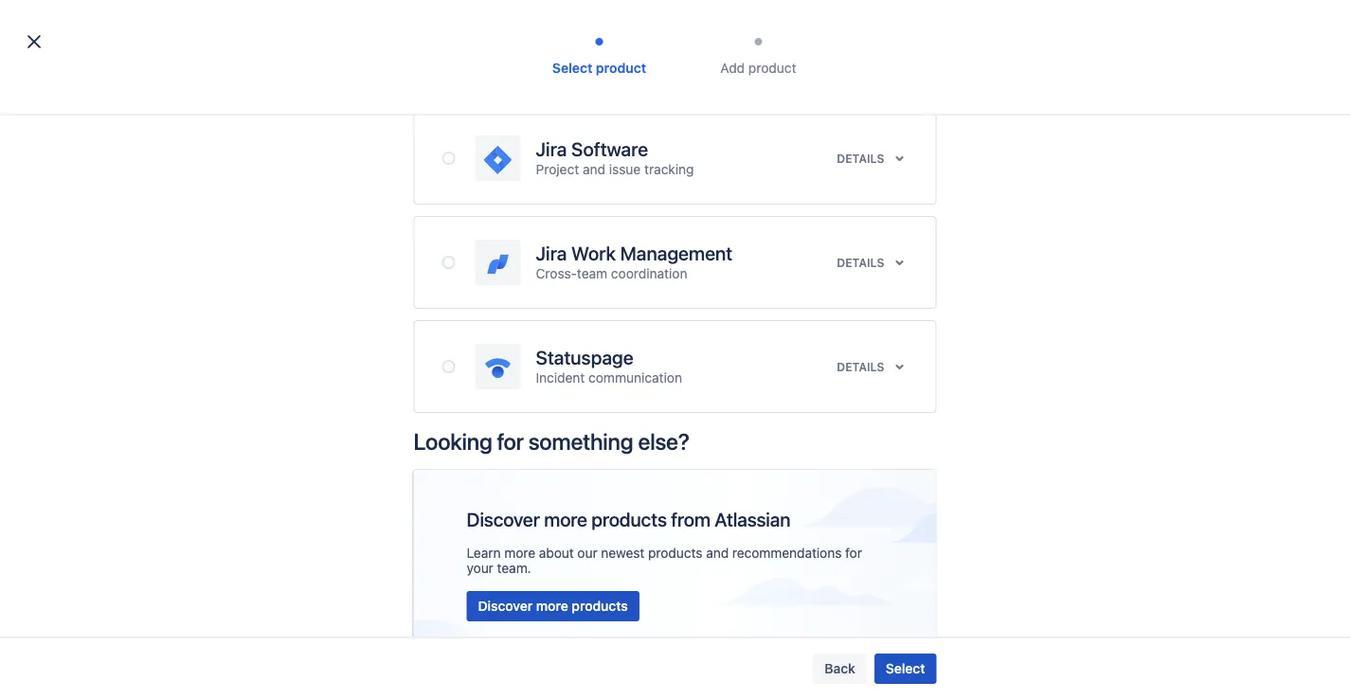 Task type: vqa. For each thing, say whether or not it's contained in the screenshot.
issue
yes



Task type: describe. For each thing, give the bounding box(es) containing it.
team.
[[497, 561, 532, 576]]

select product
[[553, 60, 647, 76]]

discover for discover more products from atlassian
[[467, 508, 540, 530]]

the
[[614, 171, 634, 187]]

1 horizontal spatial for
[[576, 171, 593, 187]]

plan
[[779, 308, 803, 321]]

back button
[[814, 654, 867, 684]]

Search text field
[[355, 221, 520, 247]]

products left in
[[637, 171, 692, 187]]

recommendations
[[733, 546, 842, 561]]

search image
[[520, 223, 543, 246]]

statuspage image
[[481, 352, 515, 386]]

access
[[59, 119, 102, 135]]

jira software project and issue tracking
[[536, 137, 694, 177]]

user access settings
[[27, 119, 154, 135]]

users
[[902, 308, 934, 321]]

settings
[[105, 119, 154, 135]]

incident
[[536, 370, 585, 386]]

1 vertical spatial result
[[571, 406, 605, 421]]

select for select product
[[553, 60, 593, 76]]

1-1 of 1 result
[[524, 406, 605, 421]]

team
[[577, 266, 608, 282]]

select for select
[[886, 661, 926, 677]]

add product
[[721, 60, 797, 76]]

more left all
[[541, 171, 573, 187]]

out
[[460, 272, 481, 287]]

product for add product
[[749, 60, 797, 76]]

0 horizontal spatial product
[[511, 272, 561, 287]]

0 vertical spatial result
[[421, 272, 457, 287]]

jira for jira work management
[[536, 242, 567, 264]]

1 horizontal spatial of
[[545, 406, 558, 421]]

details for jira software
[[837, 152, 885, 165]]

statuspage incident communication
[[536, 346, 683, 386]]

showing 1 result out of 1 product
[[353, 272, 561, 287]]

looking for something else?
[[414, 428, 690, 455]]

user access settings link
[[15, 108, 212, 146]]

jira work management cross-team coordination
[[536, 242, 733, 282]]

discover more products from atlassian
[[467, 508, 791, 530]]

from
[[671, 508, 711, 530]]

1 vertical spatial for
[[497, 428, 524, 455]]

product for select product
[[596, 60, 647, 76]]

learn
[[467, 546, 501, 561]]

user
[[27, 119, 55, 135]]

communication
[[589, 370, 683, 386]]

access,
[[406, 171, 452, 187]]

management
[[621, 242, 733, 264]]

manage access, changes, and more for all the products in your organization.
[[353, 171, 820, 187]]

looking
[[414, 428, 493, 455]]

showing
[[353, 272, 408, 287]]

0 vertical spatial your
[[710, 171, 737, 187]]

for inside learn more about our newest products and recommendations for your team.
[[846, 546, 863, 561]]

coordination
[[611, 266, 688, 282]]

global navigation element
[[11, 0, 1032, 53]]

and inside learn more about our newest products and recommendations for your team.
[[706, 546, 729, 561]]

changes,
[[456, 171, 511, 187]]



Task type: locate. For each thing, give the bounding box(es) containing it.
0 horizontal spatial your
[[467, 561, 494, 576]]

cross-
[[536, 266, 577, 282]]

select button
[[875, 654, 937, 684]]

and
[[583, 162, 606, 177], [515, 171, 538, 187], [706, 546, 729, 561]]

add
[[721, 60, 745, 76]]

2 details from the top
[[837, 256, 885, 269]]

of right 1-
[[545, 406, 558, 421]]

discover for discover more products
[[478, 599, 533, 614]]

details for statuspage
[[837, 360, 885, 374]]

jira up project
[[536, 137, 567, 160]]

your
[[710, 171, 737, 187], [467, 561, 494, 576]]

product right add
[[749, 60, 797, 76]]

0 horizontal spatial and
[[515, 171, 538, 187]]

1 vertical spatial discover
[[478, 599, 533, 614]]

1 jira from the top
[[536, 137, 567, 160]]

details button
[[835, 145, 913, 171], [835, 250, 913, 276], [835, 354, 913, 380]]

newest
[[601, 546, 645, 561]]

more inside "discover more products" button
[[536, 599, 569, 614]]

and down the software
[[583, 162, 606, 177]]

2 details button from the top
[[835, 250, 913, 276]]

result up the something
[[571, 406, 605, 421]]

0 horizontal spatial result
[[421, 272, 457, 287]]

2 vertical spatial details button
[[835, 354, 913, 380]]

2 vertical spatial details
[[837, 360, 885, 374]]

back
[[825, 661, 856, 677]]

jira
[[536, 137, 567, 160], [536, 242, 567, 264]]

1 horizontal spatial your
[[710, 171, 737, 187]]

details button for jira work management
[[835, 250, 913, 276]]

organization.
[[741, 171, 820, 187]]

select right back
[[886, 661, 926, 677]]

your left team.
[[467, 561, 494, 576]]

in
[[696, 171, 706, 187]]

product up the software
[[596, 60, 647, 76]]

products down from
[[648, 546, 703, 561]]

select down global navigation element
[[553, 60, 593, 76]]

project
[[536, 162, 579, 177]]

select
[[553, 60, 593, 76], [886, 661, 926, 677]]

for left all
[[576, 171, 593, 187]]

1 horizontal spatial select
[[886, 661, 926, 677]]

more for learn more about our newest products and recommendations for your team.
[[505, 546, 536, 561]]

3 details from the top
[[837, 360, 885, 374]]

1 vertical spatial details button
[[835, 250, 913, 276]]

learn more about our newest products and recommendations for your team.
[[467, 546, 863, 576]]

1 horizontal spatial result
[[571, 406, 605, 421]]

0 horizontal spatial select
[[553, 60, 593, 76]]

0 vertical spatial jira
[[536, 137, 567, 160]]

None radio
[[442, 256, 456, 269], [442, 360, 456, 374], [442, 256, 456, 269], [442, 360, 456, 374]]

products
[[637, 171, 692, 187], [592, 508, 667, 530], [648, 546, 703, 561], [572, 599, 628, 614]]

0 vertical spatial select
[[553, 60, 593, 76]]

banner
[[0, 0, 1351, 53]]

jira up cross-
[[536, 242, 567, 264]]

statuspage image
[[481, 352, 515, 386]]

0 horizontal spatial of
[[485, 272, 498, 287]]

1-
[[524, 406, 536, 421]]

discover up learn at the left of the page
[[467, 508, 540, 530]]

1 vertical spatial details
[[837, 256, 885, 269]]

0 vertical spatial details button
[[835, 145, 913, 171]]

manage
[[353, 171, 402, 187]]

atlassian
[[715, 508, 791, 530]]

select inside progress tracker element
[[553, 60, 593, 76]]

your inside learn more about our newest products and recommendations for your team.
[[467, 561, 494, 576]]

2 jira from the top
[[536, 242, 567, 264]]

more inside learn more about our newest products and recommendations for your team.
[[505, 546, 536, 561]]

2 horizontal spatial for
[[846, 546, 863, 561]]

1 vertical spatial of
[[545, 406, 558, 421]]

discover down team.
[[478, 599, 533, 614]]

and inside the jira software project and issue tracking
[[583, 162, 606, 177]]

jira software image
[[481, 143, 515, 177], [481, 143, 515, 177]]

1 vertical spatial your
[[467, 561, 494, 576]]

details for jira work management
[[837, 256, 885, 269]]

0 vertical spatial of
[[485, 272, 498, 287]]

software
[[572, 137, 648, 160]]

details
[[837, 152, 885, 165], [837, 256, 885, 269], [837, 360, 885, 374]]

1 vertical spatial select
[[886, 661, 926, 677]]

of
[[485, 272, 498, 287], [545, 406, 558, 421]]

next image
[[491, 402, 514, 425]]

confluence
[[397, 335, 467, 351]]

jira for jira software
[[536, 137, 567, 160]]

1 vertical spatial jira
[[536, 242, 567, 264]]

products
[[353, 118, 442, 145]]

None radio
[[442, 152, 456, 165]]

0 horizontal spatial for
[[497, 428, 524, 455]]

more up about
[[544, 508, 588, 530]]

statuspage
[[536, 346, 634, 368]]

product left 'refresh' icon
[[511, 272, 561, 287]]

discover more products
[[478, 599, 628, 614]]

jira inside the jira software project and issue tracking
[[536, 137, 567, 160]]

more down about
[[536, 599, 569, 614]]

your right in
[[710, 171, 737, 187]]

https://rubyoranges.atlassian.net/wiki
[[397, 353, 596, 367]]

jira inside jira work management cross-team coordination
[[536, 242, 567, 264]]

1 horizontal spatial and
[[583, 162, 606, 177]]

0 vertical spatial discover
[[467, 508, 540, 530]]

product
[[596, 60, 647, 76], [749, 60, 797, 76], [511, 272, 561, 287]]

discover more products button
[[467, 592, 640, 622]]

2 vertical spatial for
[[846, 546, 863, 561]]

and for software
[[583, 162, 606, 177]]

products up newest
[[592, 508, 667, 530]]

for down next icon
[[497, 428, 524, 455]]

for
[[576, 171, 593, 187], [497, 428, 524, 455], [846, 546, 863, 561]]

more for discover more products
[[536, 599, 569, 614]]

discover inside button
[[478, 599, 533, 614]]

more
[[541, 171, 573, 187], [544, 508, 588, 530], [505, 546, 536, 561], [536, 599, 569, 614]]

details button for jira software
[[835, 145, 913, 171]]

and down from
[[706, 546, 729, 561]]

for right recommendations at the bottom of the page
[[846, 546, 863, 561]]

1 details from the top
[[837, 152, 885, 165]]

all
[[597, 171, 610, 187]]

result left out
[[421, 272, 457, 287]]

jira work management image
[[481, 247, 515, 282], [481, 247, 515, 282]]

progress tracker element
[[528, 38, 831, 76]]

1 details button from the top
[[835, 145, 913, 171]]

products down our
[[572, 599, 628, 614]]

3 details button from the top
[[835, 354, 913, 380]]

about
[[539, 546, 574, 561]]

work
[[572, 242, 616, 264]]

close image
[[23, 30, 46, 53]]

2 horizontal spatial product
[[749, 60, 797, 76]]

issue
[[609, 162, 641, 177]]

of right out
[[485, 272, 498, 287]]

tracking
[[645, 162, 694, 177]]

something
[[529, 428, 634, 455]]

more right learn at the left of the page
[[505, 546, 536, 561]]

confluence https://rubyoranges.atlassian.net/wiki
[[397, 335, 596, 367]]

0 vertical spatial for
[[576, 171, 593, 187]]

more for discover more products from atlassian
[[544, 508, 588, 530]]

discover
[[467, 508, 540, 530], [478, 599, 533, 614]]

details button for statuspage
[[835, 354, 913, 380]]

select inside button
[[886, 661, 926, 677]]

result
[[421, 272, 457, 287], [571, 406, 605, 421]]

1 horizontal spatial product
[[596, 60, 647, 76]]

products inside button
[[572, 599, 628, 614]]

refresh image
[[565, 272, 580, 287]]

0 vertical spatial details
[[837, 152, 885, 165]]

and right changes,
[[515, 171, 538, 187]]

else?
[[638, 428, 690, 455]]

1
[[411, 272, 417, 287], [501, 272, 507, 287], [536, 406, 542, 421], [561, 406, 567, 421]]

and for access,
[[515, 171, 538, 187]]

2 horizontal spatial and
[[706, 546, 729, 561]]

products inside learn more about our newest products and recommendations for your team.
[[648, 546, 703, 561]]

our
[[578, 546, 598, 561]]



